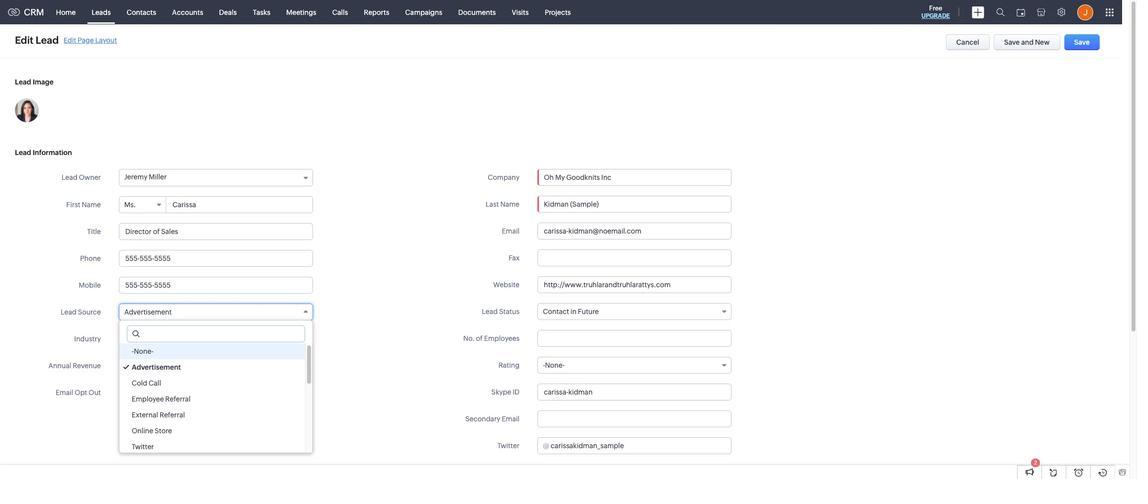 Task type: vqa. For each thing, say whether or not it's contained in the screenshot.
Contacts image
no



Task type: locate. For each thing, give the bounding box(es) containing it.
new
[[1036, 38, 1050, 46]]

last
[[486, 201, 499, 209]]

0 vertical spatial referral
[[165, 396, 191, 404]]

-
[[132, 348, 134, 356], [543, 362, 545, 370]]

image
[[33, 78, 54, 86]]

industry
[[74, 336, 101, 344]]

1 save from the left
[[1005, 38, 1020, 46]]

edit lead edit page layout
[[15, 34, 117, 46]]

None text field
[[538, 196, 732, 213], [538, 223, 732, 240], [119, 224, 313, 240], [119, 250, 313, 267], [538, 384, 732, 401], [538, 411, 732, 428], [538, 196, 732, 213], [538, 223, 732, 240], [119, 224, 313, 240], [119, 250, 313, 267], [538, 384, 732, 401], [538, 411, 732, 428]]

edit left page
[[64, 36, 76, 44]]

0 horizontal spatial edit
[[15, 34, 33, 46]]

meetings
[[286, 8, 317, 16]]

edit down crm link
[[15, 34, 33, 46]]

lead down crm
[[36, 34, 59, 46]]

0 horizontal spatial twitter
[[132, 444, 154, 452]]

Contact in Future field
[[538, 304, 732, 321]]

future
[[578, 308, 599, 316]]

id
[[513, 389, 520, 397]]

lead left the information on the top left
[[15, 149, 31, 157]]

0 horizontal spatial save
[[1005, 38, 1020, 46]]

documents link
[[451, 0, 504, 24]]

save button
[[1065, 34, 1100, 50]]

out
[[89, 389, 101, 397]]

email left 'opt'
[[56, 389, 73, 397]]

none-
[[134, 348, 154, 356], [545, 362, 565, 370]]

projects
[[545, 8, 571, 16]]

-none- inside option
[[132, 348, 154, 356]]

profile image
[[1078, 4, 1094, 20]]

1 horizontal spatial -
[[543, 362, 545, 370]]

name
[[501, 201, 520, 209], [82, 201, 101, 209]]

visits link
[[504, 0, 537, 24]]

employee referral
[[132, 396, 191, 404]]

0 horizontal spatial none-
[[134, 348, 154, 356]]

twitter inside "option"
[[132, 444, 154, 452]]

skype id
[[492, 389, 520, 397]]

email up fax
[[502, 228, 520, 236]]

lead left 'image'
[[15, 78, 31, 86]]

- right the rating
[[543, 362, 545, 370]]

visits
[[512, 8, 529, 16]]

twitter
[[498, 443, 520, 451], [132, 444, 154, 452]]

save and new
[[1005, 38, 1050, 46]]

cancel
[[957, 38, 980, 46]]

secondary email
[[466, 416, 520, 424]]

save down profile element
[[1075, 38, 1090, 46]]

1 horizontal spatial -none-
[[543, 362, 565, 370]]

lead for lead owner
[[62, 174, 78, 182]]

-None- field
[[538, 358, 732, 374]]

advertisement inside advertisement field
[[124, 309, 172, 317]]

online store option
[[119, 424, 305, 440]]

Advertisement field
[[119, 304, 313, 321]]

owner
[[79, 174, 101, 182]]

first
[[66, 201, 80, 209]]

none- inside "field"
[[545, 362, 565, 370]]

2 save from the left
[[1075, 38, 1090, 46]]

phone
[[80, 255, 101, 263]]

cancel button
[[946, 34, 990, 50]]

1 horizontal spatial save
[[1075, 38, 1090, 46]]

leads link
[[84, 0, 119, 24]]

create menu element
[[966, 0, 991, 24]]

crm
[[24, 7, 44, 17]]

lead information
[[15, 149, 72, 157]]

- up cold
[[132, 348, 134, 356]]

-none- right the rating
[[543, 362, 565, 370]]

search image
[[997, 8, 1005, 16]]

0 vertical spatial -
[[132, 348, 134, 356]]

0 horizontal spatial -none-
[[132, 348, 154, 356]]

0 vertical spatial advertisement
[[124, 309, 172, 317]]

cold call option
[[119, 376, 305, 392]]

mobile
[[79, 282, 101, 290]]

-none- up cold
[[132, 348, 154, 356]]

none- up cold call
[[134, 348, 154, 356]]

0 vertical spatial none-
[[134, 348, 154, 356]]

leads
[[92, 8, 111, 16]]

None text field
[[538, 170, 731, 186], [167, 197, 313, 213], [538, 250, 732, 267], [538, 277, 732, 294], [119, 277, 313, 294], [127, 327, 305, 343], [538, 331, 732, 348], [130, 359, 313, 374], [551, 439, 731, 455], [538, 170, 731, 186], [167, 197, 313, 213], [538, 250, 732, 267], [538, 277, 732, 294], [119, 277, 313, 294], [127, 327, 305, 343], [538, 331, 732, 348], [130, 359, 313, 374], [551, 439, 731, 455]]

campaigns
[[405, 8, 443, 16]]

employees
[[484, 335, 520, 343]]

twitter option
[[119, 440, 305, 456]]

1 vertical spatial referral
[[160, 412, 185, 420]]

save for save
[[1075, 38, 1090, 46]]

miller
[[149, 173, 167, 181]]

referral up store
[[160, 412, 185, 420]]

create menu image
[[972, 6, 985, 18]]

referral up external referral
[[165, 396, 191, 404]]

list box
[[119, 344, 313, 456]]

1 vertical spatial -none-
[[543, 362, 565, 370]]

email for email opt out
[[56, 389, 73, 397]]

referral
[[165, 396, 191, 404], [160, 412, 185, 420]]

0 horizontal spatial name
[[82, 201, 101, 209]]

save left and
[[1005, 38, 1020, 46]]

None field
[[538, 170, 731, 186]]

1 vertical spatial advertisement
[[132, 364, 181, 372]]

1 horizontal spatial name
[[501, 201, 520, 209]]

0 vertical spatial -none-
[[132, 348, 154, 356]]

lead
[[36, 34, 59, 46], [15, 78, 31, 86], [15, 149, 31, 157], [62, 174, 78, 182], [482, 308, 498, 316], [61, 309, 77, 317]]

1 vertical spatial -
[[543, 362, 545, 370]]

home link
[[48, 0, 84, 24]]

email for email
[[502, 228, 520, 236]]

twitter down secondary email
[[498, 443, 520, 451]]

- inside -none- option
[[132, 348, 134, 356]]

lead for lead source
[[61, 309, 77, 317]]

0 vertical spatial email
[[502, 228, 520, 236]]

deals link
[[211, 0, 245, 24]]

website
[[494, 281, 520, 289]]

1 horizontal spatial none-
[[545, 362, 565, 370]]

email down skype id
[[502, 416, 520, 424]]

Ms. field
[[119, 197, 166, 213]]

1 horizontal spatial twitter
[[498, 443, 520, 451]]

lead left owner
[[62, 174, 78, 182]]

projects link
[[537, 0, 579, 24]]

last name
[[486, 201, 520, 209]]

1 vertical spatial none-
[[545, 362, 565, 370]]

name right last
[[501, 201, 520, 209]]

save and new button
[[994, 34, 1061, 50]]

none- right the rating
[[545, 362, 565, 370]]

1 vertical spatial email
[[56, 389, 73, 397]]

none- inside option
[[134, 348, 154, 356]]

- inside -none- "field"
[[543, 362, 545, 370]]

lead left the status
[[482, 308, 498, 316]]

annual revenue
[[48, 362, 101, 370]]

crm link
[[8, 7, 44, 17]]

free
[[930, 4, 943, 12]]

-none-
[[132, 348, 154, 356], [543, 362, 565, 370]]

advertisement option
[[119, 360, 305, 376]]

name right first
[[82, 201, 101, 209]]

0 horizontal spatial -
[[132, 348, 134, 356]]

information
[[33, 149, 72, 157]]

tasks
[[253, 8, 271, 16]]

twitter down online
[[132, 444, 154, 452]]

employee referral option
[[119, 392, 305, 408]]

fax
[[509, 254, 520, 262]]

edit
[[15, 34, 33, 46], [64, 36, 76, 44]]

lead left the source
[[61, 309, 77, 317]]

1 horizontal spatial edit
[[64, 36, 76, 44]]



Task type: describe. For each thing, give the bounding box(es) containing it.
profile element
[[1072, 0, 1100, 24]]

list box containing -none-
[[119, 344, 313, 456]]

online store
[[132, 428, 172, 436]]

external
[[132, 412, 158, 420]]

lead owner
[[62, 174, 101, 182]]

lead status
[[482, 308, 520, 316]]

of
[[476, 335, 483, 343]]

campaigns link
[[397, 0, 451, 24]]

home
[[56, 8, 76, 16]]

no.
[[464, 335, 475, 343]]

skype
[[492, 389, 512, 397]]

edit inside 'edit lead edit page layout'
[[64, 36, 76, 44]]

first name
[[66, 201, 101, 209]]

name for last name
[[501, 201, 520, 209]]

free upgrade
[[922, 4, 951, 19]]

external referral
[[132, 412, 185, 420]]

-none- option
[[119, 344, 305, 360]]

meetings link
[[278, 0, 325, 24]]

email opt out
[[56, 389, 101, 397]]

calls
[[332, 8, 348, 16]]

jeremy miller
[[124, 173, 167, 181]]

jeremy
[[124, 173, 147, 181]]

layout
[[95, 36, 117, 44]]

in
[[571, 308, 577, 316]]

secondary
[[466, 416, 501, 424]]

annual
[[48, 362, 71, 370]]

opt
[[75, 389, 87, 397]]

title
[[87, 228, 101, 236]]

store
[[155, 428, 172, 436]]

save for save and new
[[1005, 38, 1020, 46]]

call
[[149, 380, 161, 388]]

search element
[[991, 0, 1011, 24]]

ms.
[[124, 201, 136, 209]]

contact in future
[[543, 308, 599, 316]]

no. of employees
[[464, 335, 520, 343]]

lead for lead status
[[482, 308, 498, 316]]

edit page layout link
[[64, 36, 117, 44]]

deals
[[219, 8, 237, 16]]

cold
[[132, 380, 147, 388]]

2
[[1035, 461, 1038, 467]]

lead image
[[15, 78, 54, 86]]

rating
[[499, 362, 520, 370]]

contacts link
[[119, 0, 164, 24]]

page
[[78, 36, 94, 44]]

referral for employee referral
[[165, 396, 191, 404]]

reports
[[364, 8, 390, 16]]

name for first name
[[82, 201, 101, 209]]

contacts
[[127, 8, 156, 16]]

calendar image
[[1017, 8, 1026, 16]]

2 vertical spatial email
[[502, 416, 520, 424]]

lead for lead image
[[15, 78, 31, 86]]

external referral option
[[119, 408, 305, 424]]

online
[[132, 428, 153, 436]]

employee
[[132, 396, 164, 404]]

@
[[543, 443, 550, 451]]

tasks link
[[245, 0, 278, 24]]

revenue
[[73, 362, 101, 370]]

calls link
[[325, 0, 356, 24]]

lead source
[[61, 309, 101, 317]]

cold call
[[132, 380, 161, 388]]

image image
[[15, 99, 39, 122]]

referral for external referral
[[160, 412, 185, 420]]

documents
[[458, 8, 496, 16]]

-none- inside "field"
[[543, 362, 565, 370]]

lead for lead information
[[15, 149, 31, 157]]

upgrade
[[922, 12, 951, 19]]

advertisement inside advertisement option
[[132, 364, 181, 372]]

company
[[488, 174, 520, 182]]

reports link
[[356, 0, 397, 24]]

and
[[1022, 38, 1034, 46]]

accounts
[[172, 8, 203, 16]]

accounts link
[[164, 0, 211, 24]]

status
[[499, 308, 520, 316]]

source
[[78, 309, 101, 317]]

contact
[[543, 308, 569, 316]]



